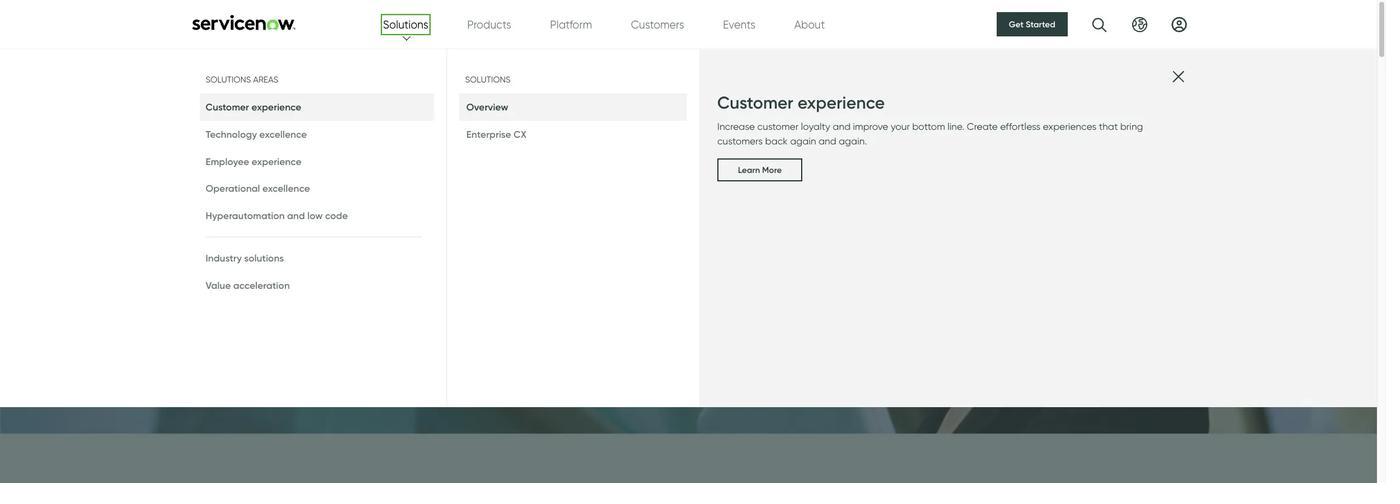 Task type: describe. For each thing, give the bounding box(es) containing it.
platform
[[550, 18, 592, 31]]

areas
[[253, 75, 278, 84]]

solutions
[[244, 252, 284, 264]]

that
[[1099, 121, 1118, 133]]

bring
[[1121, 121, 1143, 133]]

technology
[[206, 128, 257, 140]]

operational excellence link
[[200, 175, 434, 202]]

back
[[765, 136, 788, 147]]

improve
[[853, 121, 888, 133]]

experience for employee experience link on the left
[[252, 155, 302, 167]]

learn
[[738, 165, 760, 176]]

started
[[1026, 19, 1056, 30]]

bottom
[[912, 121, 945, 133]]

your
[[891, 121, 910, 133]]

learn more link
[[717, 159, 803, 182]]

get started
[[1009, 19, 1056, 30]]

solutions for solutions areas
[[206, 75, 251, 84]]

products
[[467, 18, 511, 31]]

excellence for technology excellence
[[259, 128, 307, 140]]

events button
[[723, 16, 756, 33]]

experience for customer experience link
[[252, 101, 301, 113]]

1 vertical spatial and
[[819, 136, 837, 147]]

industry
[[206, 252, 242, 264]]

low
[[307, 210, 323, 222]]

cx
[[514, 128, 527, 140]]

enterprise cx
[[466, 128, 527, 140]]

0 horizontal spatial customer
[[206, 101, 249, 113]]

acceleration
[[233, 279, 290, 291]]

again
[[790, 136, 816, 147]]

employee
[[206, 155, 249, 167]]

solutions for solutions dropdown button
[[383, 18, 428, 31]]

0 vertical spatial and
[[833, 121, 851, 133]]

servicenow image
[[190, 14, 297, 30]]

about button
[[794, 16, 825, 33]]

products button
[[467, 16, 511, 33]]

industry solutions
[[206, 252, 284, 264]]

events
[[723, 18, 756, 31]]

experience up the 'loyalty'
[[798, 92, 885, 113]]

get
[[1009, 19, 1024, 30]]

code
[[325, 210, 348, 222]]

experiences
[[1043, 121, 1097, 133]]

increase customer loyalty and improve your bottom line. create effortless experiences that bring customers back again and again.
[[717, 121, 1143, 147]]

value acceleration
[[206, 279, 290, 291]]

excellence for operational excellence
[[262, 182, 310, 195]]



Task type: vqa. For each thing, say whether or not it's contained in the screenshot.
right CUSTOMER EXPERIENCE
yes



Task type: locate. For each thing, give the bounding box(es) containing it.
loyalty
[[801, 121, 831, 133]]

1 horizontal spatial customer
[[717, 92, 794, 113]]

customer experience up the 'loyalty'
[[717, 92, 885, 113]]

overview
[[466, 101, 508, 113]]

solutions areas
[[206, 75, 278, 84]]

operational excellence
[[206, 182, 310, 195]]

hyperautomation
[[206, 210, 285, 222]]

platform button
[[550, 16, 592, 33]]

1 vertical spatial excellence
[[262, 182, 310, 195]]

customers
[[631, 18, 684, 31]]

customer
[[717, 92, 794, 113], [206, 101, 249, 113]]

customer up 'increase'
[[717, 92, 794, 113]]

technology excellence link
[[200, 121, 434, 148]]

industry solutions link
[[200, 245, 434, 272]]

enterprise
[[466, 128, 511, 140]]

2 vertical spatial and
[[287, 210, 305, 222]]

operational
[[206, 182, 260, 195]]

excellence up hyperautomation and low code
[[262, 182, 310, 195]]

experience
[[798, 92, 885, 113], [252, 101, 301, 113], [252, 155, 302, 167]]

and down the 'loyalty'
[[819, 136, 837, 147]]

value acceleration link
[[200, 272, 434, 299]]

again.
[[839, 136, 867, 147]]

and
[[833, 121, 851, 133], [819, 136, 837, 147], [287, 210, 305, 222]]

0 horizontal spatial customer experience
[[206, 101, 301, 113]]

solutions button
[[383, 16, 428, 33]]

employee experience link
[[200, 148, 434, 175]]

customers button
[[631, 16, 684, 33]]

about
[[794, 18, 825, 31]]

customers
[[717, 136, 763, 147]]

excellence
[[259, 128, 307, 140], [262, 182, 310, 195]]

experience down areas
[[252, 101, 301, 113]]

hyperautomation and low code
[[206, 210, 348, 222]]

customer up the technology
[[206, 101, 249, 113]]

employee experience
[[206, 155, 302, 167]]

get started link
[[997, 12, 1068, 36]]

enterprise cx link
[[459, 121, 687, 148]]

0 vertical spatial excellence
[[259, 128, 307, 140]]

overview link
[[459, 94, 687, 121]]

2 horizontal spatial solutions
[[465, 75, 511, 84]]

0 horizontal spatial solutions
[[206, 75, 251, 84]]

and left low at the left of page
[[287, 210, 305, 222]]

customer
[[757, 121, 799, 133]]

customer experience up technology excellence
[[206, 101, 301, 113]]

create
[[967, 121, 998, 133]]

technology excellence
[[206, 128, 307, 140]]

hyperautomation and low code link
[[200, 202, 434, 230]]

more
[[762, 165, 782, 176]]

experience up operational excellence
[[252, 155, 302, 167]]

effortless
[[1000, 121, 1041, 133]]

solutions
[[383, 18, 428, 31], [206, 75, 251, 84], [465, 75, 511, 84]]

customer experience
[[717, 92, 885, 113], [206, 101, 301, 113]]

1 horizontal spatial solutions
[[383, 18, 428, 31]]

increase
[[717, 121, 755, 133]]

and up again.
[[833, 121, 851, 133]]

learn more
[[738, 165, 782, 176]]

line.
[[948, 121, 965, 133]]

value
[[206, 279, 231, 291]]

customer experience link
[[200, 94, 434, 121]]

1 horizontal spatial customer experience
[[717, 92, 885, 113]]

excellence up employee experience
[[259, 128, 307, 140]]



